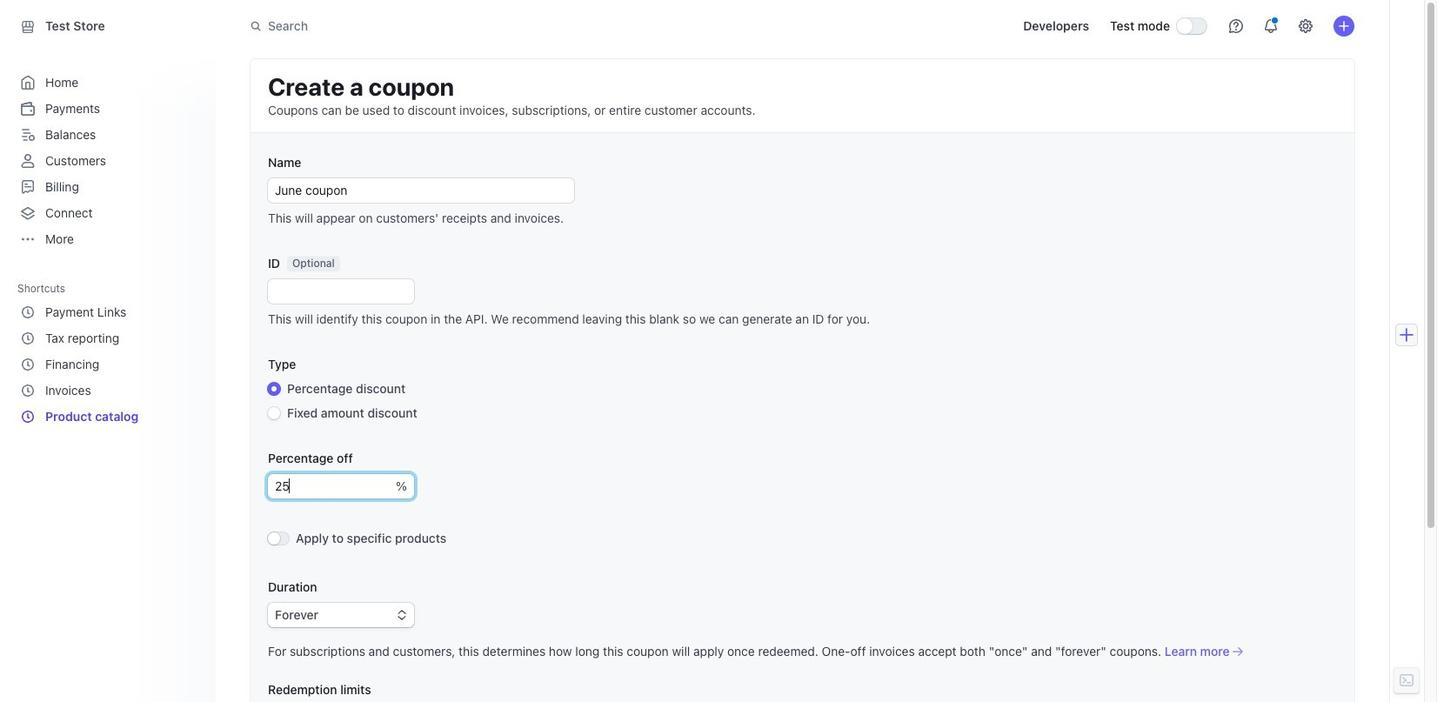 Task type: locate. For each thing, give the bounding box(es) containing it.
First purchase discount text field
[[268, 178, 574, 203]]

shortcuts element
[[17, 276, 202, 430], [17, 299, 198, 430]]

None text field
[[268, 279, 414, 304]]

None text field
[[268, 474, 396, 499]]

manage shortcuts image
[[184, 283, 195, 293]]

None search field
[[240, 10, 731, 42]]

notifications image
[[1264, 19, 1278, 33]]

Test mode checkbox
[[1177, 18, 1207, 34]]



Task type: describe. For each thing, give the bounding box(es) containing it.
2 shortcuts element from the top
[[17, 299, 198, 430]]

settings image
[[1299, 19, 1313, 33]]

help image
[[1230, 19, 1244, 33]]

Search text field
[[240, 10, 731, 42]]

core navigation links element
[[17, 70, 198, 252]]

1 shortcuts element from the top
[[17, 276, 202, 430]]



Task type: vqa. For each thing, say whether or not it's contained in the screenshot.
Settings 'Icon'
yes



